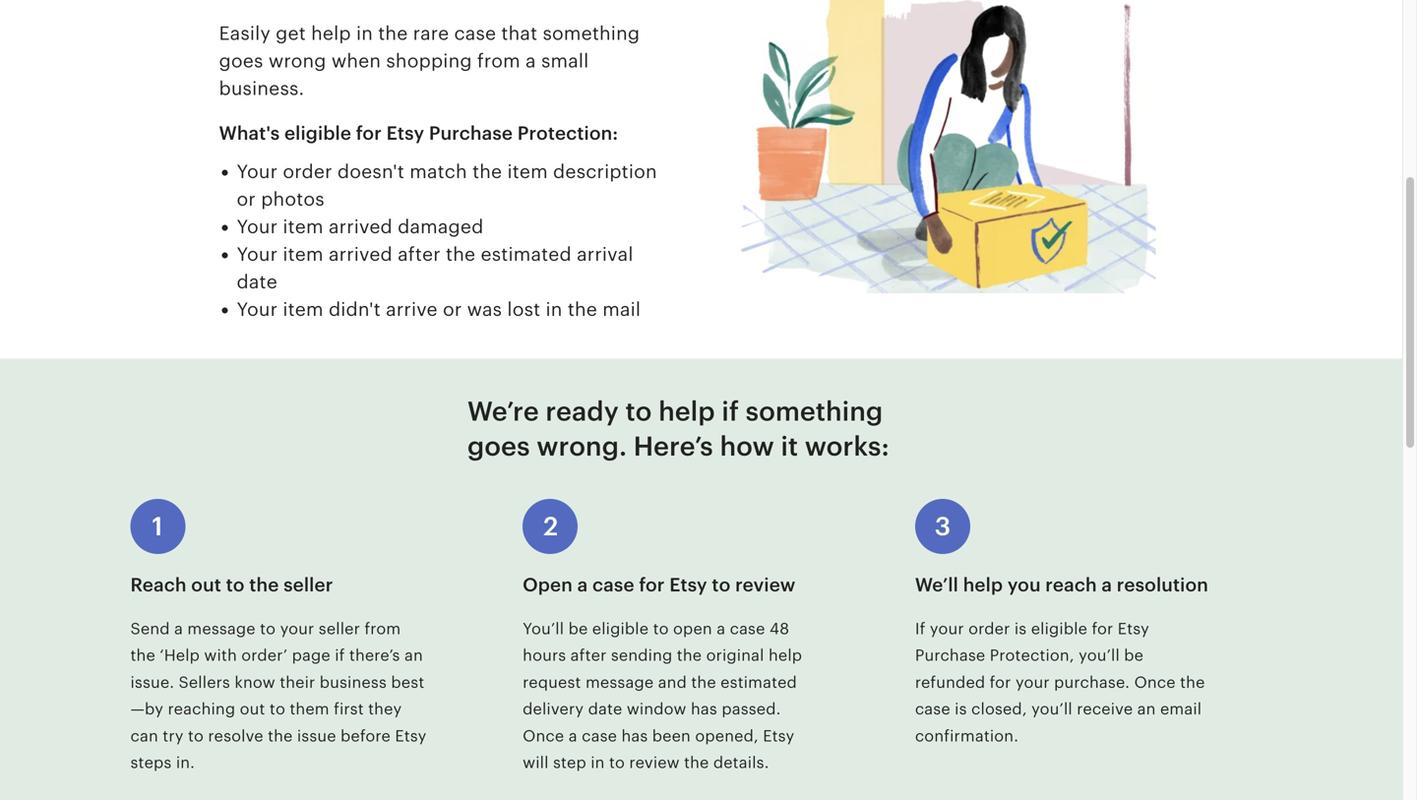 Task type: locate. For each thing, give the bounding box(es) containing it.
an
[[404, 647, 423, 664], [1137, 700, 1156, 718]]

to right step
[[609, 754, 625, 772]]

we'll help you reach a resolution
[[915, 574, 1208, 595]]

1 vertical spatial out
[[240, 700, 265, 718]]

1 horizontal spatial something
[[746, 396, 883, 427]]

2 horizontal spatial in
[[591, 754, 605, 772]]

for up closed,
[[990, 674, 1011, 691]]

0 horizontal spatial message
[[187, 620, 256, 638]]

0 horizontal spatial order
[[283, 161, 332, 182]]

arrive
[[386, 299, 438, 320]]

0 vertical spatial estimated
[[481, 244, 572, 265]]

mail
[[602, 299, 641, 320]]

there's
[[349, 647, 400, 664]]

1 vertical spatial message
[[585, 674, 654, 691]]

something up small
[[543, 23, 640, 44]]

be up purchase.
[[1124, 647, 1144, 664]]

etsy up open
[[669, 574, 707, 595]]

page
[[292, 647, 330, 664]]

1 horizontal spatial if
[[722, 396, 739, 427]]

etsy down resolution
[[1118, 620, 1149, 638]]

estimated
[[481, 244, 572, 265], [720, 674, 797, 691]]

0 vertical spatial you'll
[[1079, 647, 1120, 664]]

your up page
[[280, 620, 314, 638]]

in right step
[[591, 754, 605, 772]]

is
[[1014, 620, 1027, 638], [955, 700, 967, 718]]

closed,
[[971, 700, 1027, 718]]

date inside 'your order doesn't match the item description or photos your item arrived damaged your item arrived after the estimated arrival date your item didn't arrive or was lost in the mail'
[[237, 271, 277, 292]]

easily get help in the rare case that something goes wrong when shopping from a small business.
[[219, 23, 640, 99]]

purchase up match at the left of the page
[[429, 123, 513, 144]]

if up how
[[722, 396, 739, 427]]

the down open
[[677, 647, 702, 664]]

0 vertical spatial after
[[398, 244, 441, 265]]

eligible up sending
[[592, 620, 649, 638]]

can
[[130, 727, 158, 745]]

4 your from the top
[[237, 299, 278, 320]]

rare
[[413, 23, 449, 44]]

you'll
[[1079, 647, 1120, 664], [1031, 700, 1072, 718]]

from
[[477, 50, 520, 71], [364, 620, 401, 638]]

the inside easily get help in the rare case that something goes wrong when shopping from a small business.
[[378, 23, 408, 44]]

1 vertical spatial you'll
[[1031, 700, 1072, 718]]

1 vertical spatial an
[[1137, 700, 1156, 718]]

will
[[523, 754, 549, 772]]

how
[[720, 431, 774, 461]]

1 vertical spatial goes
[[467, 431, 530, 461]]

reaching
[[168, 700, 235, 718]]

before
[[341, 727, 391, 745]]

review
[[735, 574, 795, 595], [629, 754, 680, 772]]

1 horizontal spatial after
[[570, 647, 607, 664]]

the left rare
[[378, 23, 408, 44]]

for inside the step 2 element
[[639, 574, 665, 595]]

1 horizontal spatial an
[[1137, 700, 1156, 718]]

in right lost
[[546, 299, 562, 320]]

purchase
[[429, 123, 513, 144], [915, 647, 985, 664]]

help up here's on the bottom of the page
[[659, 396, 715, 427]]

your right if
[[930, 620, 964, 638]]

was
[[467, 299, 502, 320]]

estimated inside you'll be eligible to open a case 48 hours after sending the original help request message and the estimated delivery date window has passed. once a case has been opened, etsy will step in to review the details.
[[720, 674, 797, 691]]

1 vertical spatial seller
[[319, 620, 360, 638]]

estimated up lost
[[481, 244, 572, 265]]

purchase inside if your order is eligible for etsy purchase protection, you'll be refunded for your purchase. once the case is closed, you'll receive an email confirmation.
[[915, 647, 985, 664]]

1 horizontal spatial order
[[968, 620, 1010, 638]]

be inside you'll be eligible to open a case 48 hours after sending the original help request message and the estimated delivery date window has passed. once a case has been opened, etsy will step in to review the details.
[[568, 620, 588, 638]]

date inside you'll be eligible to open a case 48 hours after sending the original help request message and the estimated delivery date window has passed. once a case has been opened, etsy will step in to review the details.
[[588, 700, 622, 718]]

the up email
[[1180, 674, 1205, 691]]

your
[[280, 620, 314, 638], [930, 620, 964, 638], [1015, 674, 1050, 691]]

1 horizontal spatial you'll
[[1079, 647, 1120, 664]]

after right hours
[[570, 647, 607, 664]]

something inside easily get help in the rare case that something goes wrong when shopping from a small business.
[[543, 23, 640, 44]]

1 vertical spatial once
[[523, 727, 564, 745]]

1 horizontal spatial goes
[[467, 431, 530, 461]]

etsy down passed.
[[763, 727, 794, 745]]

—by
[[130, 700, 163, 718]]

estimated up passed.
[[720, 674, 797, 691]]

etsy inside if your order is eligible for etsy purchase protection, you'll be refunded for your purchase. once the case is closed, you'll receive an email confirmation.
[[1118, 620, 1149, 638]]

0 horizontal spatial something
[[543, 23, 640, 44]]

1 vertical spatial something
[[746, 396, 883, 427]]

be right you'll
[[568, 620, 588, 638]]

easily
[[219, 23, 271, 44]]

eligible up doesn't
[[284, 123, 351, 144]]

date
[[237, 271, 277, 292], [588, 700, 622, 718]]

if right page
[[335, 647, 345, 664]]

1 horizontal spatial in
[[546, 299, 562, 320]]

a inside easily get help in the rare case that something goes wrong when shopping from a small business.
[[526, 50, 536, 71]]

a inside the step 3 element
[[1102, 574, 1112, 595]]

1 vertical spatial purchase
[[915, 647, 985, 664]]

step 3 element
[[915, 499, 1272, 776]]

your inside send a message to your seller from the 'help with order' page if there's an issue. sellers know their business best —by reaching out to them first they can try to resolve the issue before etsy steps in.
[[280, 620, 314, 638]]

0 horizontal spatial you'll
[[1031, 700, 1072, 718]]

help down 48
[[769, 647, 802, 664]]

etsy inside send a message to your seller from the 'help with order' page if there's an issue. sellers know their business best —by reaching out to them first they can try to resolve the issue before etsy steps in.
[[395, 727, 427, 745]]

out down know
[[240, 700, 265, 718]]

to up open
[[712, 574, 731, 595]]

0 vertical spatial is
[[1014, 620, 1027, 638]]

from inside easily get help in the rare case that something goes wrong when shopping from a small business.
[[477, 50, 520, 71]]

0 horizontal spatial after
[[398, 244, 441, 265]]

0 horizontal spatial has
[[621, 727, 648, 745]]

0 vertical spatial arrived
[[329, 216, 393, 237]]

an up best
[[404, 647, 423, 664]]

or left the photos
[[237, 189, 256, 210]]

1 vertical spatial be
[[1124, 647, 1144, 664]]

is up confirmation.
[[955, 700, 967, 718]]

goes
[[219, 50, 263, 71], [467, 431, 530, 461]]

1 vertical spatial arrived
[[329, 244, 393, 265]]

get
[[276, 23, 306, 44]]

0 horizontal spatial review
[[629, 754, 680, 772]]

2 horizontal spatial eligible
[[1031, 620, 1087, 638]]

goes inside easily get help in the rare case that something goes wrong when shopping from a small business.
[[219, 50, 263, 71]]

in inside 'your order doesn't match the item description or photos your item arrived damaged your item arrived after the estimated arrival date your item didn't arrive or was lost in the mail'
[[546, 299, 562, 320]]

estimated for original
[[720, 674, 797, 691]]

order inside if your order is eligible for etsy purchase protection, you'll be refunded for your purchase. once the case is closed, you'll receive an email confirmation.
[[968, 620, 1010, 638]]

you'll down purchase.
[[1031, 700, 1072, 718]]

if your order is eligible for etsy purchase protection, you'll be refunded for your purchase. once the case is closed, you'll receive an email confirmation.
[[915, 620, 1205, 745]]

delivery
[[523, 700, 584, 718]]

seller
[[283, 574, 333, 595], [319, 620, 360, 638]]

what's eligible for etsy purchase protection:
[[219, 123, 618, 144]]

0 vertical spatial in
[[356, 23, 373, 44]]

0 horizontal spatial if
[[335, 647, 345, 664]]

be inside if your order is eligible for etsy purchase protection, you'll be refunded for your purchase. once the case is closed, you'll receive an email confirmation.
[[1124, 647, 1144, 664]]

try
[[163, 727, 184, 745]]

message
[[187, 620, 256, 638], [585, 674, 654, 691]]

estimated for damaged
[[481, 244, 572, 265]]

estimated inside 'your order doesn't match the item description or photos your item arrived damaged your item arrived after the estimated arrival date your item didn't arrive or was lost in the mail'
[[481, 244, 572, 265]]

once inside you'll be eligible to open a case 48 hours after sending the original help request message and the estimated delivery date window has passed. once a case has been opened, etsy will step in to review the details.
[[523, 727, 564, 745]]

1 horizontal spatial review
[[735, 574, 795, 595]]

1 vertical spatial from
[[364, 620, 401, 638]]

etsy down the they
[[395, 727, 427, 745]]

out
[[191, 574, 221, 595], [240, 700, 265, 718]]

or
[[237, 189, 256, 210], [443, 299, 462, 320]]

2 vertical spatial in
[[591, 754, 605, 772]]

0 vertical spatial has
[[691, 700, 717, 718]]

1 horizontal spatial eligible
[[592, 620, 649, 638]]

something
[[543, 23, 640, 44], [746, 396, 883, 427]]

purchase up refunded
[[915, 647, 985, 664]]

0 vertical spatial order
[[283, 161, 332, 182]]

1 horizontal spatial purchase
[[915, 647, 985, 664]]

to right the try
[[188, 727, 204, 745]]

0 vertical spatial be
[[568, 620, 588, 638]]

0 horizontal spatial estimated
[[481, 244, 572, 265]]

0 vertical spatial or
[[237, 189, 256, 210]]

you'll up purchase.
[[1079, 647, 1120, 664]]

0 vertical spatial something
[[543, 23, 640, 44]]

case down refunded
[[915, 700, 950, 718]]

review inside you'll be eligible to open a case 48 hours after sending the original help request message and the estimated delivery date window has passed. once a case has been opened, etsy will step in to review the details.
[[629, 754, 680, 772]]

0 horizontal spatial purchase
[[429, 123, 513, 144]]

0 horizontal spatial your
[[280, 620, 314, 638]]

to up with
[[226, 574, 245, 595]]

0 vertical spatial once
[[1134, 674, 1176, 691]]

once up email
[[1134, 674, 1176, 691]]

case inside easily get help in the rare case that something goes wrong when shopping from a small business.
[[454, 23, 496, 44]]

item
[[507, 161, 548, 182], [283, 216, 323, 237], [283, 244, 323, 265], [283, 299, 323, 320]]

date for window
[[588, 700, 622, 718]]

etsy inside you'll be eligible to open a case 48 hours after sending the original help request message and the estimated delivery date window has passed. once a case has been opened, etsy will step in to review the details.
[[763, 727, 794, 745]]

date for your
[[237, 271, 277, 292]]

help
[[311, 23, 351, 44], [659, 396, 715, 427], [963, 574, 1003, 595], [769, 647, 802, 664]]

description
[[553, 161, 657, 182]]

an inside if your order is eligible for etsy purchase protection, you'll be refunded for your purchase. once the case is closed, you'll receive an email confirmation.
[[1137, 700, 1156, 718]]

something up it
[[746, 396, 883, 427]]

has
[[691, 700, 717, 718], [621, 727, 648, 745]]

0 vertical spatial goes
[[219, 50, 263, 71]]

0 vertical spatial from
[[477, 50, 520, 71]]

1 horizontal spatial estimated
[[720, 674, 797, 691]]

arrived up didn't
[[329, 244, 393, 265]]

something inside we're ready to help if something goes wrong. here's how it works:
[[746, 396, 883, 427]]

0 vertical spatial purchase
[[429, 123, 513, 144]]

1 vertical spatial in
[[546, 299, 562, 320]]

after down damaged
[[398, 244, 441, 265]]

3
[[935, 512, 951, 541]]

help left you
[[963, 574, 1003, 595]]

has up opened,
[[691, 700, 717, 718]]

1 vertical spatial order
[[968, 620, 1010, 638]]

0 vertical spatial date
[[237, 271, 277, 292]]

purchase.
[[1054, 674, 1130, 691]]

once
[[1134, 674, 1176, 691], [523, 727, 564, 745]]

from up there's
[[364, 620, 401, 638]]

1 vertical spatial review
[[629, 754, 680, 772]]

or left was
[[443, 299, 462, 320]]

1 vertical spatial after
[[570, 647, 607, 664]]

your down protection,
[[1015, 674, 1050, 691]]

0 horizontal spatial once
[[523, 727, 564, 745]]

arrived down doesn't
[[329, 216, 393, 237]]

wrong
[[268, 50, 326, 71]]

0 vertical spatial an
[[404, 647, 423, 664]]

0 horizontal spatial an
[[404, 647, 423, 664]]

0 horizontal spatial be
[[568, 620, 588, 638]]

your
[[237, 161, 278, 182], [237, 216, 278, 237], [237, 244, 278, 265], [237, 299, 278, 320]]

has down window
[[621, 727, 648, 745]]

1 horizontal spatial once
[[1134, 674, 1176, 691]]

out right reach on the bottom left
[[191, 574, 221, 595]]

didn't
[[329, 299, 381, 320]]

1 horizontal spatial is
[[1014, 620, 1027, 638]]

for up sending
[[639, 574, 665, 595]]

eligible up protection,
[[1031, 620, 1087, 638]]

an left email
[[1137, 700, 1156, 718]]

it
[[781, 431, 798, 461]]

order up protection,
[[968, 620, 1010, 638]]

goes down we're
[[467, 431, 530, 461]]

review up 48
[[735, 574, 795, 595]]

0 vertical spatial if
[[722, 396, 739, 427]]

1 horizontal spatial message
[[585, 674, 654, 691]]

1 vertical spatial if
[[335, 647, 345, 664]]

the right match at the left of the page
[[472, 161, 502, 182]]

0 vertical spatial seller
[[283, 574, 333, 595]]

0 horizontal spatial goes
[[219, 50, 263, 71]]

review down the been
[[629, 754, 680, 772]]

if
[[722, 396, 739, 427], [335, 647, 345, 664]]

message down sending
[[585, 674, 654, 691]]

case
[[454, 23, 496, 44], [592, 574, 634, 595], [730, 620, 765, 638], [915, 700, 950, 718], [582, 727, 617, 745]]

in inside easily get help in the rare case that something goes wrong when shopping from a small business.
[[356, 23, 373, 44]]

what's
[[219, 123, 280, 144]]

0 horizontal spatial from
[[364, 620, 401, 638]]

2 arrived from the top
[[329, 244, 393, 265]]

after
[[398, 244, 441, 265], [570, 647, 607, 664]]

0 vertical spatial message
[[187, 620, 256, 638]]

goes down easily in the left of the page
[[219, 50, 263, 71]]

help up 'when'
[[311, 23, 351, 44]]

they
[[368, 700, 402, 718]]

message up with
[[187, 620, 256, 638]]

in up 'when'
[[356, 23, 373, 44]]

48
[[769, 620, 789, 638]]

1 horizontal spatial from
[[477, 50, 520, 71]]

1 horizontal spatial date
[[588, 700, 622, 718]]

date down the photos
[[237, 271, 277, 292]]

1 horizontal spatial out
[[240, 700, 265, 718]]

to up here's on the bottom of the page
[[625, 396, 652, 427]]

1 vertical spatial estimated
[[720, 674, 797, 691]]

case right rare
[[454, 23, 496, 44]]

1 horizontal spatial be
[[1124, 647, 1144, 664]]

open
[[673, 620, 712, 638]]

is up protection,
[[1014, 620, 1027, 638]]

etsy
[[386, 123, 424, 144], [669, 574, 707, 595], [1118, 620, 1149, 638], [395, 727, 427, 745], [763, 727, 794, 745]]

open a case for etsy to review
[[523, 574, 795, 595]]

order inside 'your order doesn't match the item description or photos your item arrived damaged your item arrived after the estimated arrival date your item didn't arrive or was lost in the mail'
[[283, 161, 332, 182]]

the left issue
[[268, 727, 293, 745]]

once up "will"
[[523, 727, 564, 745]]

1 vertical spatial date
[[588, 700, 622, 718]]

2 your from the top
[[237, 216, 278, 237]]

eligible
[[284, 123, 351, 144], [592, 620, 649, 638], [1031, 620, 1087, 638]]

to left them
[[270, 700, 285, 718]]

1 vertical spatial or
[[443, 299, 462, 320]]

message inside you'll be eligible to open a case 48 hours after sending the original help request message and the estimated delivery date window has passed. once a case has been opened, etsy will step in to review the details.
[[585, 674, 654, 691]]

ready
[[546, 396, 619, 427]]

0 horizontal spatial date
[[237, 271, 277, 292]]

0 horizontal spatial in
[[356, 23, 373, 44]]

0 horizontal spatial out
[[191, 574, 221, 595]]

them
[[290, 700, 329, 718]]

from down that
[[477, 50, 520, 71]]

if inside send a message to your seller from the 'help with order' page if there's an issue. sellers know their business best —by reaching out to them first they can try to resolve the issue before etsy steps in.
[[335, 647, 345, 664]]

order
[[283, 161, 332, 182], [968, 620, 1010, 638]]

date left window
[[588, 700, 622, 718]]

1 horizontal spatial has
[[691, 700, 717, 718]]

1 vertical spatial is
[[955, 700, 967, 718]]

3 your from the top
[[237, 244, 278, 265]]

order up the photos
[[283, 161, 332, 182]]

doesn't
[[337, 161, 404, 182]]

0 horizontal spatial or
[[237, 189, 256, 210]]

in
[[356, 23, 373, 44], [546, 299, 562, 320], [591, 754, 605, 772]]



Task type: describe. For each thing, give the bounding box(es) containing it.
send a message to your seller from the 'help with order' page if there's an issue. sellers know their business best —by reaching out to them first they can try to resolve the issue before etsy steps in.
[[130, 620, 427, 772]]

the left mail
[[568, 299, 597, 320]]

arrival
[[577, 244, 633, 265]]

'help
[[160, 647, 200, 664]]

an inside send a message to your seller from the 'help with order' page if there's an issue. sellers know their business best —by reaching out to them first they can try to resolve the issue before etsy steps in.
[[404, 647, 423, 664]]

the up order'
[[249, 574, 279, 595]]

small
[[541, 50, 589, 71]]

wrong.
[[537, 431, 627, 461]]

protection:
[[517, 123, 618, 144]]

resolution
[[1117, 574, 1208, 595]]

0 vertical spatial review
[[735, 574, 795, 595]]

send
[[130, 620, 170, 638]]

your order doesn't match the item description or photos your item arrived damaged your item arrived after the estimated arrival date your item didn't arrive or was lost in the mail
[[237, 161, 657, 320]]

with
[[204, 647, 237, 664]]

that
[[501, 23, 538, 44]]

reach out to the seller
[[130, 574, 333, 595]]

we're ready to help if something goes wrong. here's how it works:
[[467, 396, 889, 461]]

help inside easily get help in the rare case that something goes wrong when shopping from a small business.
[[311, 23, 351, 44]]

a inside send a message to your seller from the 'help with order' page if there's an issue. sellers know their business best —by reaching out to them first they can try to resolve the issue before etsy steps in.
[[174, 620, 183, 638]]

works:
[[805, 431, 889, 461]]

hours
[[523, 647, 566, 664]]

photos
[[261, 189, 325, 210]]

seller inside send a message to your seller from the 'help with order' page if there's an issue. sellers know their business best —by reaching out to them first they can try to resolve the issue before etsy steps in.
[[319, 620, 360, 638]]

message inside send a message to your seller from the 'help with order' page if there's an issue. sellers know their business best —by reaching out to them first they can try to resolve the issue before etsy steps in.
[[187, 620, 256, 638]]

step 2 element
[[523, 499, 880, 776]]

help inside we're ready to help if something goes wrong. here's how it works:
[[659, 396, 715, 427]]

protection,
[[990, 647, 1074, 664]]

order'
[[241, 647, 288, 664]]

to up order'
[[260, 620, 276, 638]]

1 horizontal spatial your
[[930, 620, 964, 638]]

2 horizontal spatial your
[[1015, 674, 1050, 691]]

window
[[627, 700, 686, 718]]

steps
[[130, 754, 172, 772]]

0 vertical spatial out
[[191, 574, 221, 595]]

know
[[235, 674, 275, 691]]

damaged
[[398, 216, 484, 237]]

issue.
[[130, 674, 174, 691]]

their
[[280, 674, 315, 691]]

the inside if your order is eligible for etsy purchase protection, you'll be refunded for your purchase. once the case is closed, you'll receive an email confirmation.
[[1180, 674, 1205, 691]]

request
[[523, 674, 581, 691]]

to inside we're ready to help if something goes wrong. here's how it works:
[[625, 396, 652, 427]]

you'll
[[523, 620, 564, 638]]

once inside if your order is eligible for etsy purchase protection, you'll be refunded for your purchase. once the case is closed, you'll receive an email confirmation.
[[1134, 674, 1176, 691]]

original
[[706, 647, 764, 664]]

business.
[[219, 78, 304, 99]]

confirmation.
[[915, 727, 1019, 745]]

reach
[[1045, 574, 1097, 595]]

eligible inside you'll be eligible to open a case 48 hours after sending the original help request message and the estimated delivery date window has passed. once a case has been opened, etsy will step in to review the details.
[[592, 620, 649, 638]]

the down the been
[[684, 754, 709, 772]]

case right open
[[592, 574, 634, 595]]

0 horizontal spatial is
[[955, 700, 967, 718]]

step
[[553, 754, 586, 772]]

case inside if your order is eligible for etsy purchase protection, you'll be refunded for your purchase. once the case is closed, you'll receive an email confirmation.
[[915, 700, 950, 718]]

out inside send a message to your seller from the 'help with order' page if there's an issue. sellers know their business best —by reaching out to them first they can try to resolve the issue before etsy steps in.
[[240, 700, 265, 718]]

after inside 'your order doesn't match the item description or photos your item arrived damaged your item arrived after the estimated arrival date your item didn't arrive or was lost in the mail'
[[398, 244, 441, 265]]

from inside send a message to your seller from the 'help with order' page if there's an issue. sellers know their business best —by reaching out to them first they can try to resolve the issue before etsy steps in.
[[364, 620, 401, 638]]

case up step
[[582, 727, 617, 745]]

2
[[543, 512, 558, 541]]

for up doesn't
[[356, 123, 382, 144]]

we're
[[467, 396, 539, 427]]

details.
[[713, 754, 769, 772]]

when
[[331, 50, 381, 71]]

first
[[334, 700, 364, 718]]

in inside you'll be eligible to open a case 48 hours after sending the original help request message and the estimated delivery date window has passed. once a case has been opened, etsy will step in to review the details.
[[591, 754, 605, 772]]

the down damaged
[[446, 244, 476, 265]]

receive
[[1077, 700, 1133, 718]]

in.
[[176, 754, 195, 772]]

1 your from the top
[[237, 161, 278, 182]]

1 arrived from the top
[[329, 216, 393, 237]]

goes inside we're ready to help if something goes wrong. here's how it works:
[[467, 431, 530, 461]]

for down reach
[[1092, 620, 1113, 638]]

to left open
[[653, 620, 669, 638]]

help inside the step 3 element
[[963, 574, 1003, 595]]

email
[[1160, 700, 1202, 718]]

refunded
[[915, 674, 985, 691]]

help inside you'll be eligible to open a case 48 hours after sending the original help request message and the estimated delivery date window has passed. once a case has been opened, etsy will step in to review the details.
[[769, 647, 802, 664]]

if
[[915, 620, 926, 638]]

1 horizontal spatial or
[[443, 299, 462, 320]]

sending
[[611, 647, 672, 664]]

match
[[410, 161, 467, 182]]

the right the and
[[691, 674, 716, 691]]

we'll
[[915, 574, 958, 595]]

you
[[1008, 574, 1041, 595]]

issue
[[297, 727, 336, 745]]

sellers
[[179, 674, 230, 691]]

passed.
[[722, 700, 781, 718]]

business
[[320, 674, 387, 691]]

resolve
[[208, 727, 263, 745]]

here's
[[634, 431, 713, 461]]

0 horizontal spatial eligible
[[284, 123, 351, 144]]

you'll be eligible to open a case 48 hours after sending the original help request message and the estimated delivery date window has passed. once a case has been opened, etsy will step in to review the details.
[[523, 620, 802, 772]]

and
[[658, 674, 687, 691]]

case up the original
[[730, 620, 765, 638]]

open
[[523, 574, 573, 595]]

the down "send" on the bottom left
[[130, 647, 155, 664]]

reach
[[130, 574, 187, 595]]

been
[[652, 727, 691, 745]]

1
[[152, 512, 163, 541]]

opened,
[[695, 727, 759, 745]]

shopping
[[386, 50, 472, 71]]

lost
[[507, 299, 541, 320]]

best
[[391, 674, 424, 691]]

1 vertical spatial has
[[621, 727, 648, 745]]

eligible inside if your order is eligible for etsy purchase protection, you'll be refunded for your purchase. once the case is closed, you'll receive an email confirmation.
[[1031, 620, 1087, 638]]

after inside you'll be eligible to open a case 48 hours after sending the original help request message and the estimated delivery date window has passed. once a case has been opened, etsy will step in to review the details.
[[570, 647, 607, 664]]

if inside we're ready to help if something goes wrong. here's how it works:
[[722, 396, 739, 427]]

etsy up match at the left of the page
[[386, 123, 424, 144]]



Task type: vqa. For each thing, say whether or not it's contained in the screenshot.
out within the SEND A MESSAGE TO YOUR SELLER FROM THE 'HELP WITH ORDER' PAGE IF THERE'S AN ISSUE. SELLERS KNOW THEIR BUSINESS BEST —BY REACHING OUT TO THEM FIRST THEY CAN TRY TO RESOLVE THE ISSUE BEFORE ETSY STEPS IN.
yes



